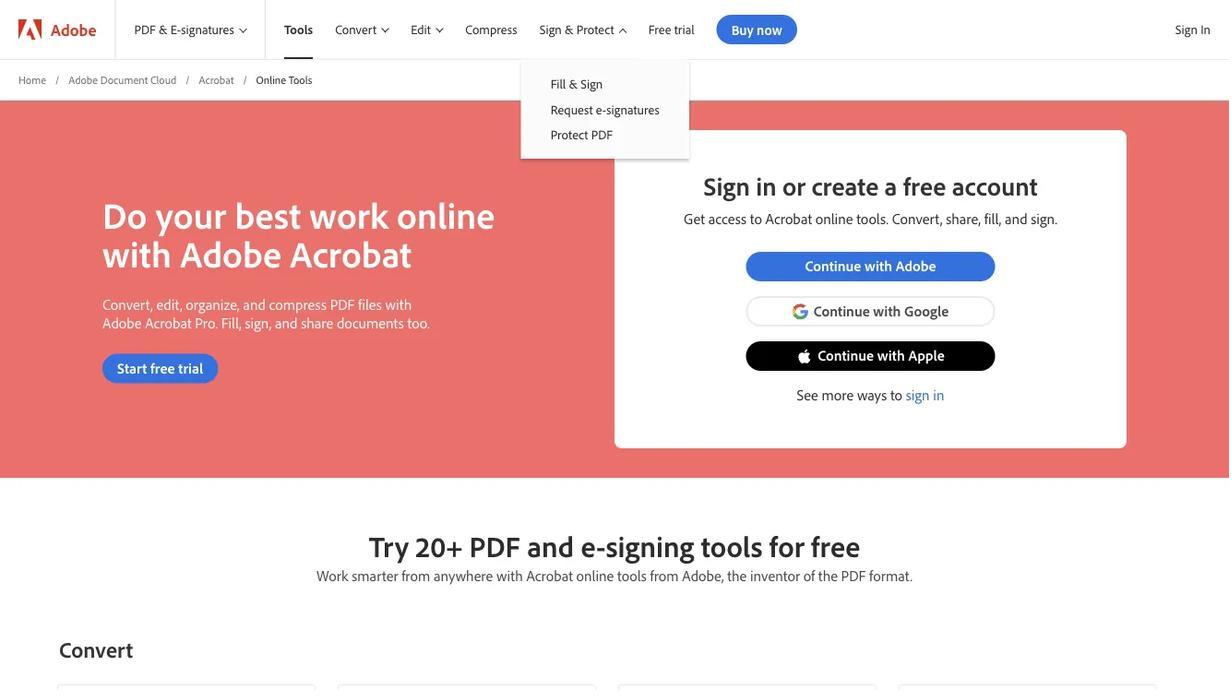 Task type: vqa. For each thing, say whether or not it's contained in the screenshot.
CREATIVITY & DESIGN dropdown button
no



Task type: describe. For each thing, give the bounding box(es) containing it.
1 vertical spatial tools
[[289, 72, 312, 86]]

free
[[649, 21, 672, 38]]

online inside sign in or create a free account get access to acrobat online tools. convert, share, fill, and sign.
[[816, 209, 854, 228]]

edit,
[[156, 295, 182, 313]]

protect pdf
[[551, 127, 613, 143]]

acrobat inside do your best work online with adobe acrobat
[[290, 230, 412, 276]]

0 vertical spatial tools
[[284, 21, 313, 38]]

e- inside try 20+ pdf and e-signing tools for free work smarter from anywhere with acrobat online tools from adobe, the inventor of the pdf format.
[[581, 527, 606, 565]]

free trial
[[649, 21, 695, 38]]

sign & protect button
[[521, 0, 630, 59]]

convert inside popup button
[[335, 21, 377, 37]]

free inside sign in or create a free account get access to acrobat online tools. convert, share, fill, and sign.
[[904, 169, 947, 202]]

in
[[1201, 21, 1211, 37]]

adobe document cloud link
[[68, 72, 177, 88]]

do
[[102, 191, 147, 238]]

a
[[885, 169, 898, 202]]

create
[[812, 169, 879, 202]]

sign in link
[[906, 386, 945, 404]]

sign in
[[1176, 21, 1211, 37]]

adobe inside continue with adobe link
[[896, 257, 937, 275]]

continue with apple
[[818, 346, 945, 365]]

access
[[709, 209, 747, 228]]

0 vertical spatial tools
[[702, 527, 763, 565]]

continue for continue with adobe
[[806, 257, 862, 275]]

pdf left the format.
[[842, 567, 866, 585]]

home
[[18, 72, 46, 86]]

sign inside group
[[581, 76, 603, 92]]

see
[[797, 386, 819, 404]]

sign & protect
[[540, 21, 615, 37]]

home link
[[18, 72, 46, 88]]

sign for in
[[1176, 21, 1198, 37]]

1 horizontal spatial to
[[891, 386, 903, 404]]

sign in or create a free account get access to acrobat online tools. convert, share, fill, and sign.
[[684, 169, 1058, 228]]

& for fill
[[569, 76, 578, 92]]

continue with adobe
[[806, 257, 937, 275]]

sign
[[906, 386, 930, 404]]

tools link
[[266, 0, 317, 59]]

adobe link
[[0, 0, 115, 59]]

e-
[[171, 21, 181, 38]]

and inside try 20+ pdf and e-signing tools for free work smarter from anywhere with acrobat online tools from adobe, the inventor of the pdf format.
[[527, 527, 574, 565]]

edit
[[411, 21, 431, 37]]

online inside do your best work online with adobe acrobat
[[397, 191, 495, 238]]

too.
[[408, 313, 430, 332]]

work
[[317, 567, 349, 585]]

continue with google link
[[747, 296, 996, 327]]

pdf & e-signatures
[[134, 21, 234, 38]]

share,
[[947, 209, 982, 228]]

continue with adobe link
[[747, 252, 996, 281]]

share
[[301, 313, 334, 332]]

start
[[117, 359, 147, 377]]

in inside sign in or create a free account get access to acrobat online tools. convert, share, fill, and sign.
[[757, 169, 777, 202]]

compress
[[269, 295, 327, 313]]

do your best work online with adobe acrobat
[[102, 191, 495, 276]]

acrobat inside try 20+ pdf and e-signing tools for free work smarter from anywhere with acrobat online tools from adobe, the inventor of the pdf format.
[[527, 567, 573, 585]]

fill,
[[221, 313, 242, 332]]

protect inside 'link'
[[551, 127, 589, 143]]

free inside try 20+ pdf and e-signing tools for free work smarter from anywhere with acrobat online tools from adobe, the inventor of the pdf format.
[[812, 527, 861, 565]]

convert, inside sign in or create a free account get access to acrobat online tools. convert, share, fill, and sign.
[[893, 209, 943, 228]]

free trial link
[[630, 0, 699, 59]]

acrobat right cloud
[[199, 72, 234, 86]]

1 the from the left
[[728, 567, 747, 585]]

adobe inside convert, edit, organize, and compress pdf files with adobe acrobat pro. fill, sign, and share documents too.
[[102, 313, 142, 332]]

pdf inside popup button
[[134, 21, 156, 38]]

acrobat inside sign in or create a free account get access to acrobat online tools. convert, share, fill, and sign.
[[766, 209, 813, 228]]

protect pdf link
[[521, 122, 690, 148]]

20+
[[416, 527, 463, 565]]

compress
[[466, 21, 518, 37]]

fill & sign link
[[521, 71, 690, 97]]

edit button
[[393, 0, 447, 59]]

your
[[156, 191, 226, 238]]

cloud
[[150, 72, 177, 86]]

sign.
[[1032, 209, 1058, 228]]

1 from from the left
[[402, 567, 431, 585]]

see more ways to sign in
[[797, 386, 945, 404]]

try
[[369, 527, 409, 565]]

of
[[804, 567, 815, 585]]

apple
[[909, 346, 945, 365]]

fill & sign
[[551, 76, 603, 92]]

account
[[953, 169, 1038, 202]]

inventor
[[751, 567, 801, 585]]

adobe document cloud
[[68, 72, 177, 86]]

1 vertical spatial tools
[[618, 567, 647, 585]]

acrobat inside convert, edit, organize, and compress pdf files with adobe acrobat pro. fill, sign, and share documents too.
[[145, 313, 192, 332]]



Task type: locate. For each thing, give the bounding box(es) containing it.
acrobat link
[[199, 72, 234, 88]]

best
[[235, 191, 301, 238]]

the right of
[[819, 567, 838, 585]]

smarter
[[352, 567, 398, 585]]

document
[[100, 72, 148, 86]]

1 vertical spatial protect
[[551, 127, 589, 143]]

tools.
[[857, 209, 889, 228]]

in right sign
[[934, 386, 945, 404]]

trial inside 'link'
[[675, 21, 695, 38]]

online tools
[[256, 72, 312, 86]]

1 vertical spatial to
[[891, 386, 903, 404]]

compress link
[[447, 0, 521, 59]]

0 horizontal spatial free
[[151, 359, 175, 377]]

get
[[684, 209, 705, 228]]

1 horizontal spatial trial
[[675, 21, 695, 38]]

online
[[256, 72, 286, 86]]

convert, edit, organize, and compress pdf files with adobe acrobat pro. fill, sign, and share documents too.
[[102, 295, 430, 332]]

with
[[102, 230, 172, 276], [865, 257, 893, 275], [386, 295, 412, 313], [874, 301, 902, 320], [878, 346, 906, 365], [497, 567, 523, 585]]

& for pdf
[[159, 21, 168, 38]]

sign inside sign in or create a free account get access to acrobat online tools. convert, share, fill, and sign.
[[704, 169, 751, 202]]

from
[[402, 567, 431, 585], [650, 567, 679, 585]]

to left sign
[[891, 386, 903, 404]]

0 vertical spatial e-
[[596, 101, 607, 117]]

0 vertical spatial free
[[904, 169, 947, 202]]

0 horizontal spatial from
[[402, 567, 431, 585]]

1 vertical spatial convert,
[[102, 295, 153, 313]]

request e-signatures link
[[521, 97, 690, 122]]

documents
[[337, 313, 404, 332]]

0 vertical spatial trial
[[675, 21, 695, 38]]

pdf left files
[[330, 295, 355, 313]]

trial down pro.
[[178, 359, 203, 377]]

and inside sign in or create a free account get access to acrobat online tools. convert, share, fill, and sign.
[[1005, 209, 1028, 228]]

continue for continue with google
[[814, 301, 870, 320]]

2 horizontal spatial free
[[904, 169, 947, 202]]

in left 'or'
[[757, 169, 777, 202]]

& left e-
[[159, 21, 168, 38]]

1 vertical spatial continue
[[814, 301, 870, 320]]

the
[[728, 567, 747, 585], [819, 567, 838, 585]]

adobe up google
[[896, 257, 937, 275]]

to inside sign in or create a free account get access to acrobat online tools. convert, share, fill, and sign.
[[750, 209, 763, 228]]

for
[[770, 527, 805, 565]]

sign,
[[245, 313, 272, 332]]

1 vertical spatial in
[[934, 386, 945, 404]]

sign inside button
[[1176, 21, 1198, 37]]

ways
[[858, 386, 888, 404]]

0 vertical spatial continue
[[806, 257, 862, 275]]

group containing fill & sign
[[521, 59, 690, 159]]

adobe up the adobe document cloud
[[51, 19, 96, 40]]

adobe
[[51, 19, 96, 40], [68, 72, 98, 86], [180, 230, 282, 276], [896, 257, 937, 275], [102, 313, 142, 332]]

continue
[[806, 257, 862, 275], [814, 301, 870, 320], [818, 346, 875, 365]]

fill
[[551, 76, 566, 92]]

continue with google
[[814, 301, 949, 320]]

free up of
[[812, 527, 861, 565]]

0 vertical spatial convert
[[335, 21, 377, 37]]

0 vertical spatial convert,
[[893, 209, 943, 228]]

& up fill & sign
[[565, 21, 574, 37]]

1 horizontal spatial tools
[[702, 527, 763, 565]]

to right access
[[750, 209, 763, 228]]

2 vertical spatial free
[[812, 527, 861, 565]]

with up edit,
[[102, 230, 172, 276]]

more
[[822, 386, 854, 404]]

e-
[[596, 101, 607, 117], [581, 527, 606, 565]]

start free trial
[[117, 359, 203, 377]]

convert, inside convert, edit, organize, and compress pdf files with adobe acrobat pro. fill, sign, and share documents too.
[[102, 295, 153, 313]]

start free trial link
[[102, 354, 218, 383]]

work
[[309, 191, 389, 238]]

0 horizontal spatial tools
[[618, 567, 647, 585]]

convert, down a
[[893, 209, 943, 228]]

0 horizontal spatial convert,
[[102, 295, 153, 313]]

sign for in
[[704, 169, 751, 202]]

sign up the fill
[[540, 21, 562, 37]]

tools up online tools
[[284, 21, 313, 38]]

sign left 'in'
[[1176, 21, 1198, 37]]

with right anywhere
[[497, 567, 523, 585]]

protect inside popup button
[[577, 21, 615, 37]]

1 vertical spatial convert
[[59, 636, 133, 664]]

sign up request e-signatures
[[581, 76, 603, 92]]

tools
[[284, 21, 313, 38], [289, 72, 312, 86]]

adobe up start
[[102, 313, 142, 332]]

free right a
[[904, 169, 947, 202]]

signatures down fill & sign link
[[607, 101, 660, 117]]

protect down request
[[551, 127, 589, 143]]

1 vertical spatial free
[[151, 359, 175, 377]]

the right adobe,
[[728, 567, 747, 585]]

2 horizontal spatial online
[[816, 209, 854, 228]]

2 the from the left
[[819, 567, 838, 585]]

protect up fill & sign link
[[577, 21, 615, 37]]

0 vertical spatial signatures
[[181, 21, 234, 38]]

1 vertical spatial signatures
[[607, 101, 660, 117]]

0 vertical spatial protect
[[577, 21, 615, 37]]

try 20+ pdf and e-signing tools for free work smarter from anywhere with acrobat online tools from adobe, the inventor of the pdf format.
[[317, 527, 913, 585]]

1 horizontal spatial online
[[577, 567, 614, 585]]

pdf
[[134, 21, 156, 38], [592, 127, 613, 143], [330, 295, 355, 313], [470, 527, 521, 565], [842, 567, 866, 585]]

sign inside popup button
[[540, 21, 562, 37]]

continue up more
[[818, 346, 875, 365]]

tools up adobe,
[[702, 527, 763, 565]]

adobe left document
[[68, 72, 98, 86]]

or
[[783, 169, 806, 202]]

signing
[[606, 527, 695, 565]]

1 horizontal spatial convert,
[[893, 209, 943, 228]]

anywhere
[[434, 567, 493, 585]]

sign up access
[[704, 169, 751, 202]]

to
[[750, 209, 763, 228], [891, 386, 903, 404]]

with inside try 20+ pdf and e-signing tools for free work smarter from anywhere with acrobat online tools from adobe, the inventor of the pdf format.
[[497, 567, 523, 585]]

acrobat right anywhere
[[527, 567, 573, 585]]

signatures
[[181, 21, 234, 38], [607, 101, 660, 117]]

1 horizontal spatial convert
[[335, 21, 377, 37]]

e- inside request e-signatures link
[[596, 101, 607, 117]]

convert, left edit,
[[102, 295, 153, 313]]

0 horizontal spatial in
[[757, 169, 777, 202]]

organize,
[[186, 295, 240, 313]]

pdf down request e-signatures link
[[592, 127, 613, 143]]

adobe inside do your best work online with adobe acrobat
[[180, 230, 282, 276]]

in
[[757, 169, 777, 202], [934, 386, 945, 404]]

& inside group
[[569, 76, 578, 92]]

online
[[397, 191, 495, 238], [816, 209, 854, 228], [577, 567, 614, 585]]

0 horizontal spatial signatures
[[181, 21, 234, 38]]

acrobat down 'or'
[[766, 209, 813, 228]]

format.
[[870, 567, 913, 585]]

0 horizontal spatial online
[[397, 191, 495, 238]]

from down signing at the bottom
[[650, 567, 679, 585]]

continue with apple link
[[747, 341, 996, 371]]

& inside popup button
[[159, 21, 168, 38]]

trial
[[675, 21, 695, 38], [178, 359, 203, 377]]

0 horizontal spatial convert
[[59, 636, 133, 664]]

adobe inside adobe link
[[51, 19, 96, 40]]

from down 20+
[[402, 567, 431, 585]]

2 vertical spatial continue
[[818, 346, 875, 365]]

& for sign
[[565, 21, 574, 37]]

tools down signing at the bottom
[[618, 567, 647, 585]]

fill,
[[985, 209, 1002, 228]]

signatures inside popup button
[[181, 21, 234, 38]]

0 vertical spatial in
[[757, 169, 777, 202]]

tools right online
[[289, 72, 312, 86]]

signatures up "acrobat" link
[[181, 21, 234, 38]]

adobe up organize,
[[180, 230, 282, 276]]

pdf up anywhere
[[470, 527, 521, 565]]

with inside do your best work online with adobe acrobat
[[102, 230, 172, 276]]

1 horizontal spatial in
[[934, 386, 945, 404]]

online inside try 20+ pdf and e-signing tools for free work smarter from anywhere with acrobat online tools from adobe, the inventor of the pdf format.
[[577, 567, 614, 585]]

with right files
[[386, 295, 412, 313]]

protect
[[577, 21, 615, 37], [551, 127, 589, 143]]

pdf inside convert, edit, organize, and compress pdf files with adobe acrobat pro. fill, sign, and share documents too.
[[330, 295, 355, 313]]

1 horizontal spatial the
[[819, 567, 838, 585]]

pdf & e-signatures button
[[116, 0, 265, 59]]

with left apple
[[878, 346, 906, 365]]

1 vertical spatial trial
[[178, 359, 203, 377]]

google
[[905, 301, 949, 320]]

2 from from the left
[[650, 567, 679, 585]]

acrobat left pro.
[[145, 313, 192, 332]]

&
[[565, 21, 574, 37], [159, 21, 168, 38], [569, 76, 578, 92]]

acrobat up files
[[290, 230, 412, 276]]

1 horizontal spatial from
[[650, 567, 679, 585]]

0 horizontal spatial to
[[750, 209, 763, 228]]

continue up continue with google link
[[806, 257, 862, 275]]

adobe inside adobe document cloud link
[[68, 72, 98, 86]]

trial right free
[[675, 21, 695, 38]]

1 horizontal spatial signatures
[[607, 101, 660, 117]]

pdf left e-
[[134, 21, 156, 38]]

pro.
[[195, 313, 218, 332]]

adobe,
[[683, 567, 724, 585]]

with left google
[[874, 301, 902, 320]]

files
[[358, 295, 382, 313]]

tools
[[702, 527, 763, 565], [618, 567, 647, 585]]

request
[[551, 101, 593, 117]]

sign for &
[[540, 21, 562, 37]]

group
[[521, 59, 690, 159]]

1 horizontal spatial free
[[812, 527, 861, 565]]

continue down continue with adobe link
[[814, 301, 870, 320]]

convert
[[335, 21, 377, 37], [59, 636, 133, 664]]

0 vertical spatial to
[[750, 209, 763, 228]]

0 horizontal spatial trial
[[178, 359, 203, 377]]

0 horizontal spatial the
[[728, 567, 747, 585]]

1 vertical spatial e-
[[581, 527, 606, 565]]

free right start
[[151, 359, 175, 377]]

continue for continue with apple
[[818, 346, 875, 365]]

sign in button
[[1172, 14, 1215, 45]]

& right the fill
[[569, 76, 578, 92]]

with up continue with google
[[865, 257, 893, 275]]

request e-signatures
[[551, 101, 660, 117]]

pdf inside 'link'
[[592, 127, 613, 143]]

convert button
[[317, 0, 393, 59]]

& inside popup button
[[565, 21, 574, 37]]

with inside convert, edit, organize, and compress pdf files with adobe acrobat pro. fill, sign, and share documents too.
[[386, 295, 412, 313]]

sign
[[540, 21, 562, 37], [1176, 21, 1198, 37], [581, 76, 603, 92], [704, 169, 751, 202]]



